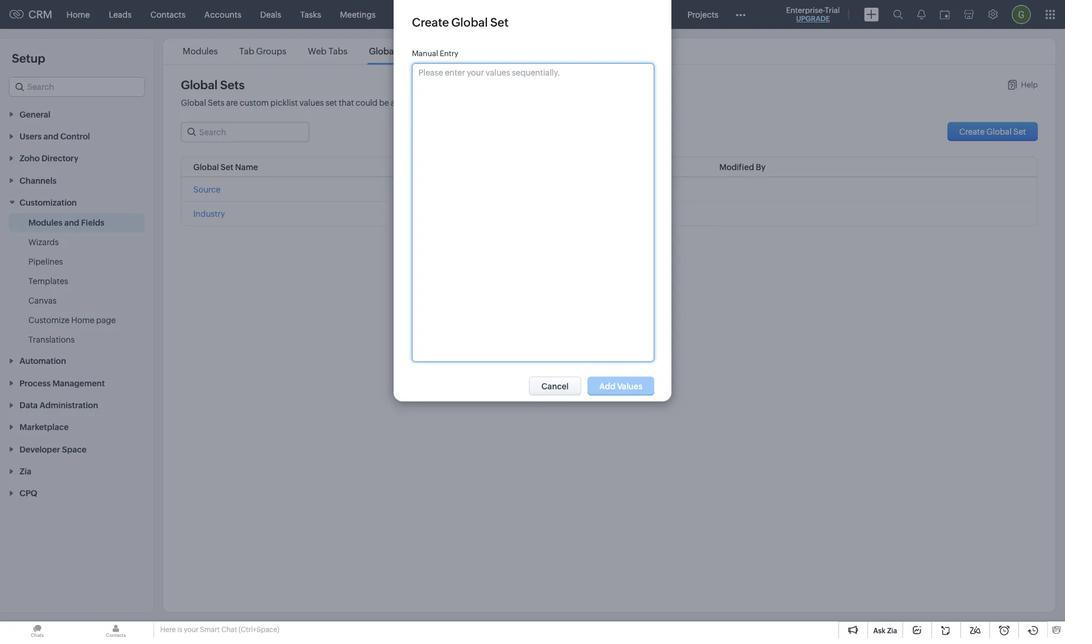 Task type: vqa. For each thing, say whether or not it's contained in the screenshot.
Web Tabs Link
yes



Task type: describe. For each thing, give the bounding box(es) containing it.
source
[[193, 185, 221, 194]]

industry
[[193, 209, 225, 219]]

modules link
[[181, 46, 220, 56]]

tasks link
[[291, 0, 331, 29]]

fields
[[81, 218, 104, 227]]

chats image
[[0, 622, 74, 638]]

modules for modules
[[183, 46, 218, 56]]

be
[[379, 98, 389, 107]]

across
[[537, 98, 562, 107]]

modified by
[[719, 162, 766, 172]]

2 vertical spatial sets
[[208, 98, 224, 107]]

is
[[177, 626, 182, 634]]

2 picklist from the left
[[485, 98, 513, 107]]

ask zia
[[873, 627, 897, 635]]

1 vertical spatial sets
[[220, 78, 245, 92]]

ask
[[873, 627, 886, 635]]

pipelines
[[28, 257, 63, 266]]

reports link
[[423, 0, 472, 29]]

customization
[[20, 198, 77, 207]]

setup
[[12, 51, 45, 65]]

templates
[[28, 276, 68, 286]]

customization region
[[0, 213, 154, 350]]

that
[[339, 98, 354, 107]]

groups
[[256, 46, 286, 56]]

home inside customization region
[[71, 315, 95, 325]]

help
[[1021, 80, 1038, 89]]

contacts
[[151, 10, 186, 19]]

0 horizontal spatial create global set
[[412, 15, 509, 29]]

create global set button
[[948, 122, 1038, 141]]

analytics
[[481, 10, 517, 19]]

global set name
[[193, 162, 258, 172]]

Search text field
[[181, 123, 309, 142]]

tasks
[[300, 10, 321, 19]]

contacts image
[[79, 622, 153, 638]]

global inside button
[[987, 127, 1012, 136]]

0 horizontal spatial set
[[221, 162, 233, 172]]

and
[[64, 218, 79, 227]]

modules and fields
[[28, 218, 104, 227]]

accounts link
[[195, 0, 251, 29]]

leads
[[109, 10, 132, 19]]

here is your smart chat (ctrl+space)
[[160, 626, 279, 634]]

multiple
[[452, 98, 484, 107]]

with
[[434, 98, 450, 107]]

tab
[[239, 46, 254, 56]]

modules for modules and fields
[[28, 218, 62, 227]]

page
[[96, 315, 116, 325]]

web tabs
[[308, 46, 348, 56]]

projects
[[688, 10, 719, 19]]

0 vertical spatial home
[[67, 10, 90, 19]]

translations link
[[28, 334, 75, 346]]

web
[[308, 46, 327, 56]]

0 horizontal spatial global sets
[[181, 78, 245, 92]]

contacts link
[[141, 0, 195, 29]]

modified
[[719, 162, 754, 172]]

- for industry
[[424, 209, 426, 219]]

- for source
[[424, 185, 426, 194]]

entry
[[440, 49, 459, 58]]

1 horizontal spatial set
[[490, 15, 509, 29]]

here
[[160, 626, 176, 634]]

calls
[[395, 10, 413, 19]]

profile element
[[1005, 0, 1038, 29]]

customize
[[28, 315, 70, 325]]

translations
[[28, 335, 75, 344]]

wizards
[[28, 237, 59, 247]]

values
[[300, 98, 324, 107]]

set inside button
[[1014, 127, 1026, 136]]

custom
[[240, 98, 269, 107]]

your
[[184, 626, 199, 634]]

set
[[326, 98, 337, 107]]

tab groups link
[[237, 46, 288, 56]]

cancel
[[541, 381, 569, 391]]

manual
[[412, 49, 438, 58]]

templates link
[[28, 275, 68, 287]]



Task type: locate. For each thing, give the bounding box(es) containing it.
0 vertical spatial modules
[[183, 46, 218, 56]]

customize home page
[[28, 315, 116, 325]]

picklist left fields
[[485, 98, 513, 107]]

1 picklist from the left
[[270, 98, 298, 107]]

set left 'name'
[[221, 162, 233, 172]]

modules up wizards "link"
[[28, 218, 62, 227]]

projects link
[[678, 0, 728, 29]]

picklist left values
[[270, 98, 298, 107]]

-
[[424, 185, 426, 194], [424, 209, 426, 219]]

tabs
[[328, 46, 348, 56]]

1 vertical spatial modules
[[28, 218, 62, 227]]

1 horizontal spatial create global set
[[959, 127, 1026, 136]]

customize home page link
[[28, 314, 116, 326]]

1 vertical spatial global sets
[[181, 78, 245, 92]]

sets left the are
[[208, 98, 224, 107]]

list
[[172, 38, 426, 64]]

used in
[[424, 162, 453, 172]]

Please enter your values sequentially. text field
[[413, 64, 654, 361]]

modules and fields link
[[28, 217, 104, 229]]

crm
[[28, 8, 52, 21]]

services link
[[627, 0, 678, 29]]

zia
[[887, 627, 897, 635]]

are
[[226, 98, 238, 107]]

1 vertical spatial -
[[424, 209, 426, 219]]

pipelines link
[[28, 256, 63, 268]]

1 vertical spatial home
[[71, 315, 95, 325]]

1 vertical spatial set
[[1014, 127, 1026, 136]]

home left page
[[71, 315, 95, 325]]

by
[[756, 162, 766, 172]]

signals image
[[917, 9, 926, 20]]

trial
[[825, 6, 840, 14]]

smart
[[200, 626, 220, 634]]

0 horizontal spatial create
[[412, 15, 449, 29]]

1 - from the top
[[424, 185, 426, 194]]

enterprise-trial upgrade
[[786, 6, 840, 23]]

1 horizontal spatial picklist
[[485, 98, 513, 107]]

meetings
[[340, 10, 376, 19]]

associated
[[391, 98, 432, 107]]

0 horizontal spatial picklist
[[270, 98, 298, 107]]

0 vertical spatial -
[[424, 185, 426, 194]]

2 - from the top
[[424, 209, 426, 219]]

1 vertical spatial create global set
[[959, 127, 1026, 136]]

fields
[[514, 98, 535, 107]]

global sets
[[369, 46, 416, 56], [181, 78, 245, 92]]

customization button
[[0, 191, 154, 213]]

upgrade
[[796, 15, 830, 23]]

sets up the are
[[220, 78, 245, 92]]

modules.
[[563, 98, 599, 107]]

create global set inside button
[[959, 127, 1026, 136]]

set right reports link
[[490, 15, 509, 29]]

modules
[[183, 46, 218, 56], [28, 218, 62, 227]]

create
[[412, 15, 449, 29], [959, 127, 985, 136]]

calendar image
[[940, 10, 950, 19]]

enterprise-
[[786, 6, 825, 14]]

wizards link
[[28, 236, 59, 248]]

signals element
[[910, 0, 933, 29]]

home link
[[57, 0, 99, 29]]

deals
[[260, 10, 281, 19]]

could
[[356, 98, 377, 107]]

home
[[67, 10, 90, 19], [71, 315, 95, 325]]

(ctrl+space)
[[239, 626, 279, 634]]

tab groups
[[239, 46, 286, 56]]

calls link
[[385, 0, 423, 29]]

0 vertical spatial create
[[412, 15, 449, 29]]

modules down accounts link at the left of page
[[183, 46, 218, 56]]

profile image
[[1012, 5, 1031, 24]]

crm link
[[9, 8, 52, 21]]

1 horizontal spatial create
[[959, 127, 985, 136]]

0 horizontal spatial modules
[[28, 218, 62, 227]]

used
[[424, 162, 444, 172]]

create global set
[[412, 15, 509, 29], [959, 127, 1026, 136]]

manual entry
[[412, 49, 459, 58]]

0 vertical spatial create global set
[[412, 15, 509, 29]]

set down help
[[1014, 127, 1026, 136]]

meetings link
[[331, 0, 385, 29]]

canvas link
[[28, 295, 57, 307]]

global sets link
[[367, 46, 417, 56]]

list containing modules
[[172, 38, 426, 64]]

in
[[445, 162, 453, 172]]

canvas
[[28, 296, 57, 305]]

global sets are custom picklist values set that could be associated with multiple picklist fields across modules.
[[181, 98, 599, 107]]

create inside button
[[959, 127, 985, 136]]

2 vertical spatial set
[[221, 162, 233, 172]]

0 vertical spatial set
[[490, 15, 509, 29]]

0 vertical spatial global sets
[[369, 46, 416, 56]]

home right crm
[[67, 10, 90, 19]]

reports
[[432, 10, 462, 19]]

0 vertical spatial sets
[[398, 46, 416, 56]]

web tabs link
[[306, 46, 350, 56]]

accounts
[[204, 10, 241, 19]]

global sets down calls
[[369, 46, 416, 56]]

2 horizontal spatial set
[[1014, 127, 1026, 136]]

chat
[[221, 626, 237, 634]]

global sets up the are
[[181, 78, 245, 92]]

sets down calls
[[398, 46, 416, 56]]

1 vertical spatial create
[[959, 127, 985, 136]]

deals link
[[251, 0, 291, 29]]

1 horizontal spatial global sets
[[369, 46, 416, 56]]

name
[[235, 162, 258, 172]]

services
[[636, 10, 669, 19]]

analytics link
[[472, 0, 526, 29]]

modules inside customization region
[[28, 218, 62, 227]]

1 horizontal spatial modules
[[183, 46, 218, 56]]

cancel button
[[529, 377, 581, 396]]

leads link
[[99, 0, 141, 29]]

sets
[[398, 46, 416, 56], [220, 78, 245, 92], [208, 98, 224, 107]]



